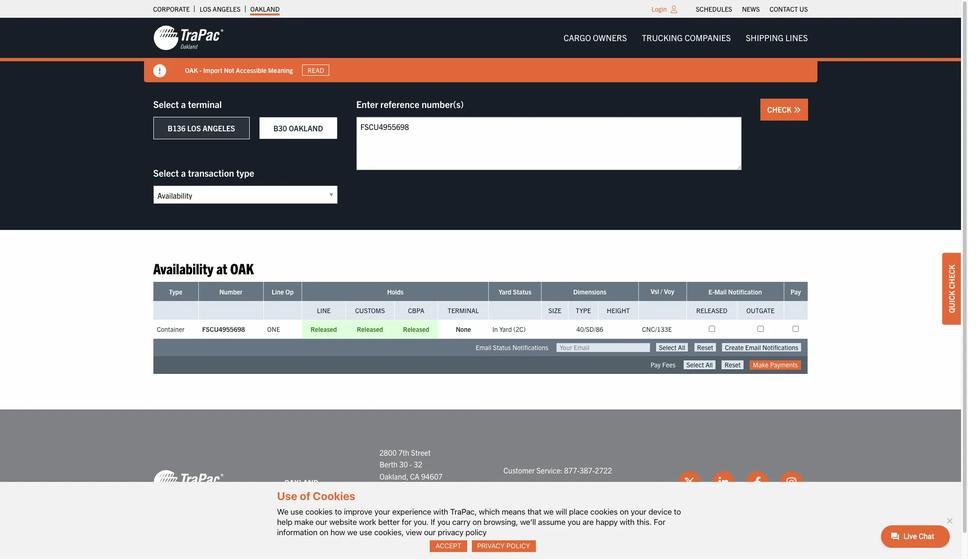 Task type: vqa. For each thing, say whether or not it's contained in the screenshot.
In
yes



Task type: locate. For each thing, give the bounding box(es) containing it.
2 select from the top
[[153, 167, 179, 179]]

terminal
[[188, 98, 222, 110]]

1 horizontal spatial use
[[360, 528, 372, 537]]

0 vertical spatial status
[[513, 288, 532, 296]]

Your Email email field
[[557, 344, 650, 352]]

with up if
[[433, 507, 448, 517]]

help
[[277, 518, 292, 527]]

0 vertical spatial we
[[544, 507, 554, 517]]

status
[[513, 288, 532, 296], [493, 344, 511, 352]]

cbpa
[[408, 307, 424, 315]]

you right if
[[437, 518, 450, 527]]

cookies up 'make'
[[305, 507, 333, 517]]

your up better
[[375, 507, 390, 517]]

check
[[768, 105, 794, 114], [947, 265, 957, 289]]

availability
[[153, 259, 213, 277]]

released
[[696, 307, 728, 315], [311, 325, 337, 334], [357, 325, 383, 334], [403, 325, 429, 334]]

check button
[[760, 99, 808, 121]]

email
[[476, 344, 492, 352]]

0 vertical spatial a
[[181, 98, 186, 110]]

0 vertical spatial oak
[[185, 66, 198, 74]]

0 vertical spatial type
[[169, 288, 182, 296]]

on up policy
[[473, 518, 482, 527]]

-
[[199, 66, 202, 74], [410, 460, 412, 469]]

solid image
[[153, 65, 166, 78]]

los right 'corporate' link
[[200, 5, 211, 13]]

corporate
[[153, 5, 190, 13]]

cargo owners
[[564, 32, 627, 43]]

accessible
[[236, 66, 267, 74]]

device
[[649, 507, 672, 517]]

our down if
[[424, 528, 436, 537]]

means
[[502, 507, 526, 517]]

select for select a terminal
[[153, 98, 179, 110]]

website
[[329, 518, 357, 527]]

0 vertical spatial with
[[433, 507, 448, 517]]

we up assume
[[544, 507, 554, 517]]

status up (2c)
[[513, 288, 532, 296]]

will
[[556, 507, 567, 517]]

1 your from the left
[[375, 507, 390, 517]]

to up website
[[335, 507, 342, 517]]

menu bar up "shipping"
[[691, 2, 813, 15]]

0 horizontal spatial status
[[493, 344, 511, 352]]

None checkbox
[[709, 326, 715, 332]]

1 horizontal spatial to
[[674, 507, 681, 517]]

b136
[[168, 123, 186, 133]]

yard up in yard (2c)
[[499, 288, 511, 296]]

select up b136 at the top of page
[[153, 98, 179, 110]]

enter reference number(s)
[[356, 98, 464, 110]]

street
[[411, 448, 431, 457]]

oakland right los angeles link
[[250, 5, 280, 13]]

0 horizontal spatial you
[[437, 518, 450, 527]]

login link
[[652, 5, 667, 13]]

2 vertical spatial oakland
[[284, 478, 319, 487]]

status right email
[[493, 344, 511, 352]]

banner containing cargo owners
[[0, 18, 968, 82]]

0 horizontal spatial pay
[[651, 361, 661, 369]]

vsl / voy
[[651, 287, 674, 296]]

terminal
[[448, 307, 479, 315]]

0 vertical spatial line
[[272, 288, 284, 296]]

service:
[[537, 466, 563, 475]]

0 vertical spatial oakland image
[[153, 25, 223, 51]]

0 vertical spatial menu bar
[[691, 2, 813, 15]]

you down place
[[568, 518, 581, 527]]

transaction
[[188, 167, 234, 179]]

outgate
[[746, 307, 775, 315]]

1 horizontal spatial you
[[568, 518, 581, 527]]

footer
[[0, 410, 961, 559]]

code:
[[395, 508, 413, 517]]

1 vertical spatial oakland image
[[153, 470, 223, 496]]

0 horizontal spatial your
[[375, 507, 390, 517]]

1 to from the left
[[335, 507, 342, 517]]

angeles down "terminal"
[[203, 123, 235, 133]]

0 horizontal spatial to
[[335, 507, 342, 517]]

our
[[316, 518, 327, 527], [424, 528, 436, 537]]

1 horizontal spatial line
[[317, 307, 331, 315]]

(2c)
[[513, 325, 526, 334]]

op
[[285, 288, 294, 296]]

1 a from the top
[[181, 98, 186, 110]]

menu bar down light "image"
[[556, 28, 816, 47]]

1 vertical spatial select
[[153, 167, 179, 179]]

1 vertical spatial our
[[424, 528, 436, 537]]

1 vertical spatial status
[[493, 344, 511, 352]]

0 horizontal spatial with
[[433, 507, 448, 517]]

0 horizontal spatial use
[[291, 507, 303, 517]]

meaning
[[268, 66, 293, 74]]

footer containing 2800 7th street
[[0, 410, 961, 559]]

cookies
[[305, 507, 333, 517], [590, 507, 618, 517]]

1 vertical spatial line
[[317, 307, 331, 315]]

0 horizontal spatial type
[[169, 288, 182, 296]]

email status notifications
[[476, 344, 548, 352]]

shipping
[[746, 32, 784, 43]]

2 a from the top
[[181, 167, 186, 179]]

oak left import
[[185, 66, 198, 74]]

1 horizontal spatial we
[[544, 507, 554, 517]]

line for line op
[[272, 288, 284, 296]]

0 horizontal spatial line
[[272, 288, 284, 296]]

cookies,
[[374, 528, 404, 537]]

angeles left oakland "link" on the top left of page
[[213, 5, 241, 13]]

banner
[[0, 18, 968, 82]]

work
[[359, 518, 376, 527]]

e-
[[709, 288, 715, 296]]

fees
[[662, 361, 676, 369]]

pay
[[791, 288, 801, 296], [651, 361, 661, 369]]

los
[[200, 5, 211, 13], [187, 123, 201, 133]]

oakland up of at the bottom of page
[[284, 478, 319, 487]]

0 vertical spatial check
[[768, 105, 794, 114]]

customer service: 877-387-2722
[[504, 466, 612, 475]]

0 vertical spatial angeles
[[213, 5, 241, 13]]

0 horizontal spatial on
[[320, 528, 328, 537]]

1 horizontal spatial oak
[[230, 259, 254, 277]]

2 horizontal spatial on
[[620, 507, 629, 517]]

line left customs
[[317, 307, 331, 315]]

None button
[[656, 344, 688, 352], [694, 344, 716, 352], [722, 344, 801, 352], [684, 361, 716, 369], [722, 361, 744, 369], [656, 344, 688, 352], [694, 344, 716, 352], [722, 344, 801, 352], [684, 361, 716, 369], [722, 361, 744, 369]]

a left "terminal"
[[181, 98, 186, 110]]

ca
[[410, 472, 420, 481]]

if
[[431, 518, 435, 527]]

at
[[216, 259, 227, 277]]

line left op
[[272, 288, 284, 296]]

1 vertical spatial -
[[410, 460, 412, 469]]

oakland right "b30"
[[289, 123, 323, 133]]

use down work
[[360, 528, 372, 537]]

status for yard
[[513, 288, 532, 296]]

0 vertical spatial yard
[[499, 288, 511, 296]]

we'll
[[520, 518, 536, 527]]

0 horizontal spatial we
[[347, 528, 357, 537]]

oakland image
[[153, 25, 223, 51], [153, 470, 223, 496]]

make
[[753, 361, 769, 369]]

voy
[[664, 287, 674, 296]]

login
[[652, 5, 667, 13]]

1 horizontal spatial -
[[410, 460, 412, 469]]

oak right at
[[230, 259, 254, 277]]

import
[[203, 66, 222, 74]]

los angeles
[[200, 5, 241, 13]]

use up 'make'
[[291, 507, 303, 517]]

to
[[335, 507, 342, 517], [674, 507, 681, 517]]

2 cookies from the left
[[590, 507, 618, 517]]

on left how
[[320, 528, 328, 537]]

yard right in
[[499, 325, 512, 334]]

2 oakland image from the top
[[153, 470, 223, 496]]

1 horizontal spatial pay
[[791, 288, 801, 296]]

1 vertical spatial pay
[[651, 361, 661, 369]]

0 horizontal spatial check
[[768, 105, 794, 114]]

experience
[[392, 507, 431, 517]]

cargo owners link
[[556, 28, 635, 47]]

0 vertical spatial use
[[291, 507, 303, 517]]

dimensions
[[573, 288, 607, 296]]

privacy
[[438, 528, 464, 537]]

our right 'make'
[[316, 518, 327, 527]]

- right 30 at the bottom
[[410, 460, 412, 469]]

1 horizontal spatial status
[[513, 288, 532, 296]]

line
[[272, 288, 284, 296], [317, 307, 331, 315]]

your up the this. at right
[[631, 507, 647, 517]]

1 horizontal spatial on
[[473, 518, 482, 527]]

oakland,
[[380, 472, 408, 481]]

better
[[378, 518, 400, 527]]

1 horizontal spatial your
[[631, 507, 647, 517]]

check inside "button"
[[768, 105, 794, 114]]

1 vertical spatial menu bar
[[556, 28, 816, 47]]

b30
[[273, 123, 287, 133]]

cargo
[[564, 32, 591, 43]]

1 horizontal spatial cookies
[[590, 507, 618, 517]]

in
[[492, 325, 498, 334]]

1 vertical spatial angeles
[[203, 123, 235, 133]]

cnc/133e
[[642, 325, 672, 334]]

los right b136 at the top of page
[[187, 123, 201, 133]]

1 horizontal spatial check
[[947, 265, 957, 289]]

we down website
[[347, 528, 357, 537]]

los angeles link
[[200, 2, 241, 15]]

1 horizontal spatial type
[[576, 307, 591, 315]]

1 vertical spatial check
[[947, 265, 957, 289]]

select left transaction
[[153, 167, 179, 179]]

for
[[402, 518, 412, 527]]

on left the device
[[620, 507, 629, 517]]

0 horizontal spatial cookies
[[305, 507, 333, 517]]

a for terminal
[[181, 98, 186, 110]]

2 vertical spatial on
[[320, 528, 328, 537]]

make
[[294, 518, 314, 527]]

0 vertical spatial pay
[[791, 288, 801, 296]]

of
[[300, 490, 310, 503]]

enter
[[356, 98, 378, 110]]

with left the this. at right
[[620, 518, 635, 527]]

2 you from the left
[[568, 518, 581, 527]]

cookies up happy
[[590, 507, 618, 517]]

1 select from the top
[[153, 98, 179, 110]]

shipping lines
[[746, 32, 808, 43]]

schedules
[[696, 5, 732, 13]]

select for select a transaction type
[[153, 167, 179, 179]]

oakland inside footer
[[284, 478, 319, 487]]

0 vertical spatial select
[[153, 98, 179, 110]]

None checkbox
[[758, 326, 764, 332], [793, 326, 799, 332], [758, 326, 764, 332], [793, 326, 799, 332]]

1 horizontal spatial with
[[620, 518, 635, 527]]

1 vertical spatial a
[[181, 167, 186, 179]]

pay for pay fees
[[651, 361, 661, 369]]

companies
[[685, 32, 731, 43]]

menu bar
[[691, 2, 813, 15], [556, 28, 816, 47]]

0 horizontal spatial our
[[316, 518, 327, 527]]

a left transaction
[[181, 167, 186, 179]]

type down dimensions
[[576, 307, 591, 315]]

to right the device
[[674, 507, 681, 517]]

no image
[[945, 516, 954, 526]]

type down availability
[[169, 288, 182, 296]]

a
[[181, 98, 186, 110], [181, 167, 186, 179]]

corporate link
[[153, 2, 190, 15]]

mail
[[715, 288, 727, 296]]

make payments
[[753, 361, 798, 369]]

- left import
[[199, 66, 202, 74]]

0 horizontal spatial -
[[199, 66, 202, 74]]

news
[[742, 5, 760, 13]]

owners
[[593, 32, 627, 43]]



Task type: describe. For each thing, give the bounding box(es) containing it.
improve
[[344, 507, 372, 517]]

reference
[[380, 98, 419, 110]]

not
[[224, 66, 234, 74]]

how
[[331, 528, 345, 537]]

0 vertical spatial oakland
[[250, 5, 280, 13]]

oakland image inside footer
[[153, 470, 223, 496]]

Enter reference number(s) text field
[[356, 117, 742, 170]]

0 vertical spatial on
[[620, 507, 629, 517]]

port code:  2811
[[380, 508, 432, 517]]

policy
[[507, 542, 530, 550]]

quick check
[[947, 265, 957, 313]]

select a transaction type
[[153, 167, 254, 179]]

information
[[277, 528, 318, 537]]

that
[[528, 507, 542, 517]]

1 vertical spatial we
[[347, 528, 357, 537]]

we
[[277, 507, 289, 517]]

- inside 2800 7th street berth 30 - 32 oakland, ca 94607
[[410, 460, 412, 469]]

vsl
[[651, 287, 659, 296]]

1 vertical spatial with
[[620, 518, 635, 527]]

assume
[[538, 518, 566, 527]]

line for line
[[317, 307, 331, 315]]

2 your from the left
[[631, 507, 647, 517]]

menu bar containing schedules
[[691, 2, 813, 15]]

type
[[236, 167, 254, 179]]

notifications
[[513, 344, 548, 352]]

use
[[277, 490, 297, 503]]

use of cookies we use cookies to improve your experience with trapac, which means that we will place cookies on your device to help make our website work better for you. if you carry on browsing, we'll assume you are happy with this. for information on how we use cookies, view our privacy policy
[[277, 490, 681, 537]]

happy
[[596, 518, 618, 527]]

b136 los angeles
[[168, 123, 235, 133]]

customer
[[504, 466, 535, 475]]

select a terminal
[[153, 98, 222, 110]]

2 to from the left
[[674, 507, 681, 517]]

none
[[456, 325, 471, 334]]

b30 oakland
[[273, 123, 323, 133]]

lines
[[786, 32, 808, 43]]

you.
[[414, 518, 429, 527]]

policy
[[466, 528, 487, 537]]

pay for pay
[[791, 288, 801, 296]]

1 vertical spatial type
[[576, 307, 591, 315]]

read link
[[302, 64, 330, 76]]

oak - import not accessible meaning
[[185, 66, 293, 74]]

place
[[569, 507, 588, 517]]

status for email
[[493, 344, 511, 352]]

quick
[[947, 291, 957, 313]]

0 vertical spatial los
[[200, 5, 211, 13]]

port
[[380, 508, 393, 517]]

0 horizontal spatial oak
[[185, 66, 198, 74]]

quick check link
[[943, 253, 961, 325]]

privacy policy
[[477, 542, 530, 550]]

us
[[800, 5, 808, 13]]

container
[[157, 325, 184, 334]]

2811
[[414, 508, 432, 517]]

accept
[[436, 542, 462, 550]]

solid image
[[794, 106, 801, 114]]

fscu4955698
[[202, 325, 245, 334]]

0 vertical spatial -
[[199, 66, 202, 74]]

menu bar containing cargo owners
[[556, 28, 816, 47]]

light image
[[671, 6, 677, 13]]

1 vertical spatial use
[[360, 528, 372, 537]]

1 cookies from the left
[[305, 507, 333, 517]]

one
[[267, 325, 280, 334]]

1 you from the left
[[437, 518, 450, 527]]

size
[[549, 307, 562, 315]]

are
[[583, 518, 594, 527]]

0 vertical spatial our
[[316, 518, 327, 527]]

pay fees
[[651, 361, 676, 369]]

1 vertical spatial on
[[473, 518, 482, 527]]

a for transaction
[[181, 167, 186, 179]]

2800
[[380, 448, 397, 457]]

news link
[[742, 2, 760, 15]]

1 vertical spatial oakland
[[289, 123, 323, 133]]

carry
[[452, 518, 471, 527]]

in yard (2c)
[[492, 325, 526, 334]]

view
[[406, 528, 422, 537]]

e-mail notification
[[709, 288, 762, 296]]

berth
[[380, 460, 398, 469]]

height
[[607, 307, 630, 315]]

1 horizontal spatial our
[[424, 528, 436, 537]]

/
[[661, 287, 663, 296]]

877-
[[564, 466, 580, 475]]

read
[[308, 66, 324, 74]]

trucking
[[642, 32, 683, 43]]

32
[[414, 460, 422, 469]]

1 vertical spatial los
[[187, 123, 201, 133]]

privacy
[[477, 542, 505, 550]]

1 vertical spatial oak
[[230, 259, 254, 277]]

1 vertical spatial yard
[[499, 325, 512, 334]]

notification
[[728, 288, 762, 296]]

30
[[399, 460, 408, 469]]

yard status
[[499, 288, 532, 296]]

browsing,
[[484, 518, 518, 527]]

line op
[[272, 288, 294, 296]]

number
[[219, 288, 243, 296]]

1 oakland image from the top
[[153, 25, 223, 51]]

holds
[[387, 288, 404, 296]]

schedules link
[[696, 2, 732, 15]]



